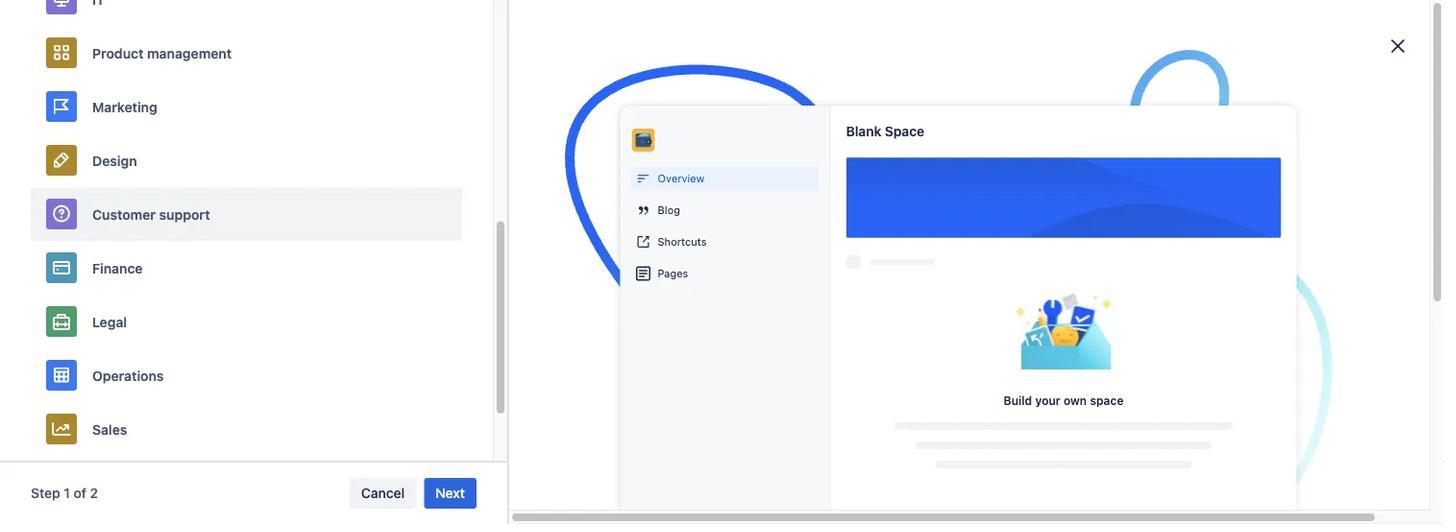 Task type: vqa. For each thing, say whether or not it's contained in the screenshot.
staff pick related to LaTeX Math for Confluence - Math Formula & Equations
no



Task type: locate. For each thing, give the bounding box(es) containing it.
legal
[[92, 314, 127, 330]]

shortcuts
[[658, 236, 707, 248]]

of
[[74, 486, 87, 502]]

created by me button
[[426, 151, 553, 182]]

based on your responses, confluence created spaces that work for your team.
[[73, 394, 243, 448]]

people
[[674, 49, 718, 65]]

drafts link
[[31, 219, 261, 254]]

overview
[[73, 124, 131, 140], [658, 172, 705, 185]]

own
[[1064, 394, 1087, 408]]

your left team
[[495, 7, 523, 23]]

by
[[487, 158, 503, 174]]

your right on
[[134, 394, 162, 409]]

build your own space
[[1004, 394, 1124, 408]]

team
[[526, 7, 558, 23]]

tasks
[[73, 263, 108, 279]]

created
[[434, 158, 484, 174]]

operations
[[92, 368, 164, 384]]

created by me tab list
[[269, 151, 553, 182]]

design
[[92, 153, 137, 168]]

Search field
[[1079, 42, 1272, 73]]

spaces
[[198, 413, 243, 429]]

group
[[31, 115, 261, 288]]

1 vertical spatial overview
[[658, 172, 705, 185]]

1 horizontal spatial overview
[[658, 172, 705, 185]]

your
[[495, 7, 523, 23], [134, 394, 162, 409], [1036, 394, 1061, 408], [156, 432, 183, 448]]

overview up design
[[73, 124, 131, 140]]

banner
[[0, 30, 1445, 85]]

product management
[[92, 45, 232, 61]]

dialog
[[0, 0, 1445, 525]]

responses,
[[165, 394, 233, 409]]

step
[[31, 486, 60, 502]]

0 horizontal spatial overview
[[73, 124, 131, 140]]

0
[[121, 264, 129, 278]]

next
[[436, 486, 465, 502]]

space
[[1090, 394, 1124, 408]]

created by me
[[434, 158, 529, 174]]

more
[[597, 7, 630, 23]]

me
[[506, 158, 525, 174]]

drafts
[[73, 228, 111, 244]]

apps
[[474, 49, 507, 65]]

customer
[[92, 206, 156, 222]]

product management button
[[31, 26, 462, 80]]

based
[[73, 394, 112, 409]]

cancel
[[361, 486, 405, 502]]

recent
[[73, 159, 116, 175]]

confluence image
[[50, 46, 164, 69], [50, 46, 164, 69]]

2
[[90, 486, 98, 502]]

home link
[[187, 42, 236, 73]]

sales button
[[31, 403, 462, 457]]

invite people button
[[625, 42, 729, 73]]

work
[[101, 432, 131, 448]]

design button
[[31, 134, 462, 187]]

marketing button
[[31, 80, 462, 134]]

product
[[92, 45, 144, 61]]

sales
[[92, 422, 127, 438]]

bob
[[73, 359, 98, 375]]

next button
[[424, 479, 477, 509]]

0 vertical spatial overview
[[73, 124, 131, 140]]

global element
[[12, 30, 1079, 84]]

starred
[[73, 194, 119, 210]]

overview up blog
[[658, 172, 705, 185]]

1
[[64, 486, 70, 502]]

dialog containing product management
[[0, 0, 1445, 525]]

home
[[193, 49, 230, 65]]



Task type: describe. For each thing, give the bounding box(es) containing it.
bob builder
[[73, 359, 145, 375]]

support
[[159, 206, 210, 222]]

does your team need more from confluence?
[[459, 7, 750, 23]]

recent link
[[31, 150, 261, 185]]

legal button
[[31, 295, 462, 349]]

your left own
[[1036, 394, 1061, 408]]

team.
[[187, 432, 222, 448]]

that
[[73, 432, 98, 448]]

confluence
[[73, 413, 144, 429]]

created
[[148, 413, 195, 429]]

step 1 of 2
[[31, 486, 98, 502]]

management
[[147, 45, 232, 61]]

builder
[[101, 359, 145, 375]]

finance
[[92, 260, 143, 276]]

operations button
[[31, 349, 462, 403]]

customer support button
[[31, 187, 462, 241]]

marketing
[[92, 99, 157, 115]]

finance button
[[31, 241, 462, 295]]

on
[[115, 394, 131, 409]]

invite
[[636, 49, 671, 65]]

space
[[885, 123, 925, 139]]

invite people
[[636, 49, 718, 65]]

spaces
[[42, 324, 85, 337]]

confluence?
[[666, 7, 746, 23]]

your down created
[[156, 432, 183, 448]]

pages
[[658, 267, 689, 280]]

group containing overview
[[31, 115, 261, 288]]

cancel button
[[350, 479, 416, 509]]

for
[[135, 432, 152, 448]]

need
[[562, 7, 593, 23]]

close image
[[1412, 4, 1435, 27]]

close image
[[1387, 35, 1410, 58]]

blank
[[846, 123, 882, 139]]

overview link
[[31, 115, 261, 150]]

from
[[633, 7, 663, 23]]

blank space
[[846, 123, 925, 139]]

starred link
[[31, 185, 261, 219]]

banner containing home
[[0, 30, 1445, 85]]

customer support
[[92, 206, 210, 222]]

does
[[459, 7, 491, 23]]

bob builder link
[[31, 350, 261, 384]]

build
[[1004, 394, 1033, 408]]

blog
[[658, 204, 680, 216]]

apps button
[[468, 42, 526, 73]]



